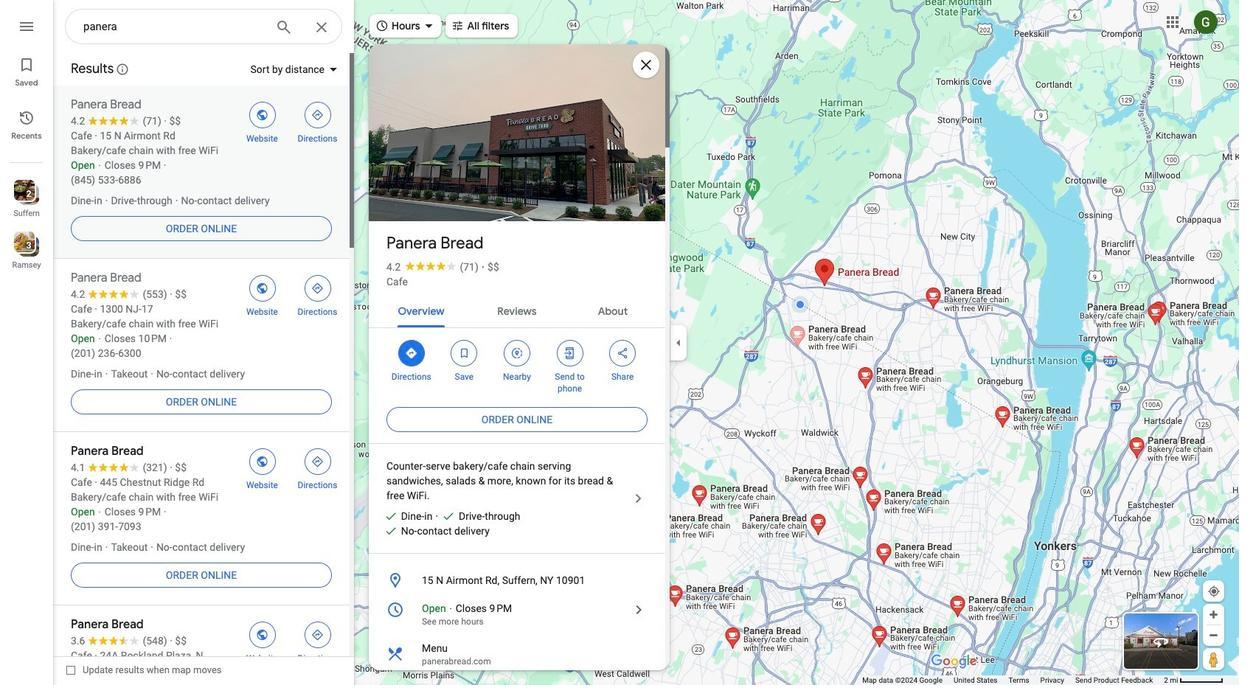 Task type: locate. For each thing, give the bounding box(es) containing it.
panera field
[[65, 9, 342, 49]]

4.2 stars image
[[401, 261, 460, 271]]

actions for panera bread region
[[369, 328, 666, 402]]

None field
[[83, 18, 263, 35]]

list
[[0, 0, 53, 686]]

none search field inside google maps element
[[65, 9, 342, 49]]

has no-contact delivery group
[[378, 524, 490, 539]]

none field inside panera field
[[83, 18, 263, 35]]

71 reviews element
[[460, 261, 479, 273]]

results for panera feed
[[53, 52, 354, 686]]

None checkbox
[[66, 661, 222, 680]]

zoom in image
[[1209, 610, 1220, 621]]

tab list
[[369, 292, 666, 328]]

None search field
[[65, 9, 342, 49]]

serves dine-in group
[[378, 509, 433, 524]]

price: moderate element
[[488, 261, 499, 273]]



Task type: describe. For each thing, give the bounding box(es) containing it.
google account: gary orlando  
(orlandogary85@gmail.com) image
[[1195, 10, 1218, 34]]

google maps element
[[0, 0, 1240, 686]]

3 places element
[[16, 239, 31, 252]]

photo of panera bread image
[[367, 20, 668, 246]]

show your location image
[[1208, 585, 1221, 598]]

menu image
[[18, 18, 35, 35]]

street view image
[[1153, 633, 1170, 651]]

has drive-through group
[[436, 509, 521, 524]]

2 places element
[[16, 187, 31, 201]]

tab list inside panera bread main content
[[369, 292, 666, 328]]

show street view coverage image
[[1204, 649, 1225, 671]]

none checkbox inside google maps element
[[66, 661, 222, 680]]

collapse side panel image
[[671, 335, 687, 351]]

zoom out image
[[1209, 630, 1220, 641]]

learn more about legal disclosure regarding public reviews on google maps image
[[116, 63, 129, 76]]

panera bread main content
[[367, 20, 670, 686]]

information for panera bread region
[[369, 566, 666, 686]]



Task type: vqa. For each thing, say whether or not it's contained in the screenshot.
71 reviews Element
yes



